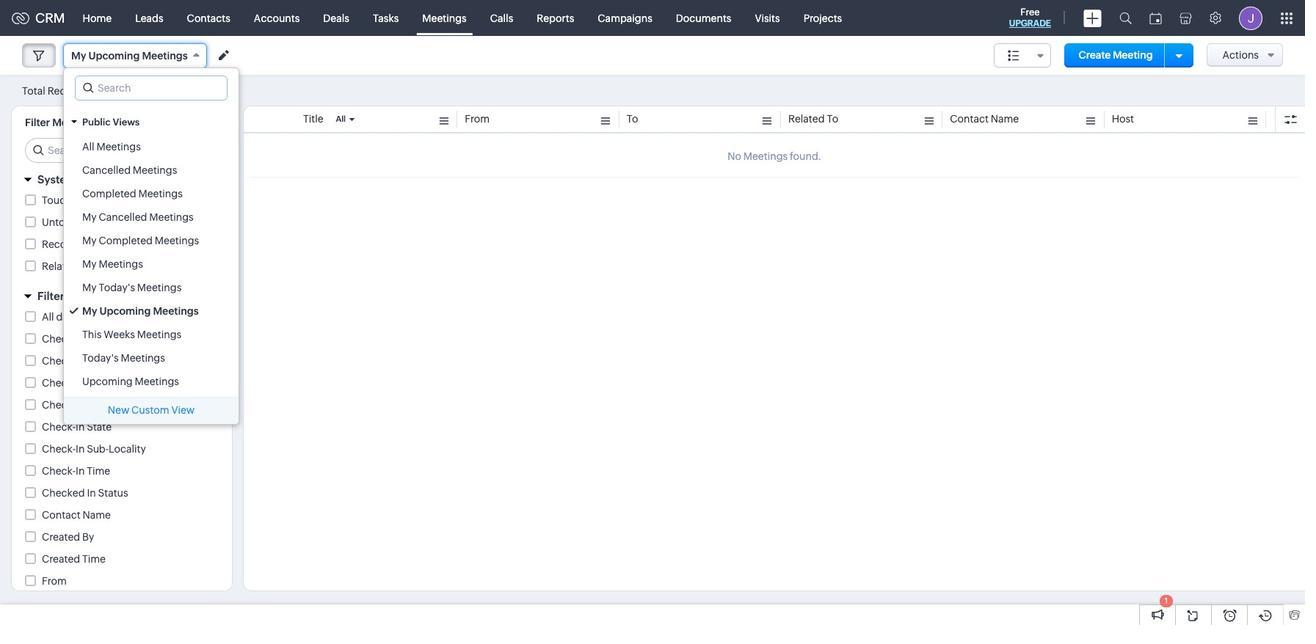 Task type: locate. For each thing, give the bounding box(es) containing it.
1 created from the top
[[42, 532, 80, 543]]

filter by fields
[[37, 290, 114, 302]]

1 vertical spatial all
[[82, 141, 94, 153]]

all left day
[[42, 311, 54, 323]]

today's down my meetings
[[99, 282, 135, 294]]

my inside field
[[71, 50, 86, 62]]

day
[[56, 311, 73, 323]]

check- for check-in time
[[42, 465, 76, 477]]

new custom view
[[108, 405, 195, 416]]

by inside dropdown button
[[67, 290, 80, 302]]

related for related records action
[[42, 261, 78, 272]]

by up created time
[[82, 532, 94, 543]]

check-in address
[[42, 333, 126, 345]]

meetings down views
[[96, 141, 141, 153]]

time down sub-
[[87, 465, 110, 477]]

projects link
[[792, 0, 854, 36]]

meetings inside my upcoming meetings field
[[142, 50, 188, 62]]

upcoming meetings
[[82, 376, 179, 388]]

defined
[[79, 173, 120, 186]]

0 horizontal spatial contact
[[42, 510, 80, 521]]

filter for filter meetings by
[[25, 117, 50, 128]]

locality
[[109, 443, 146, 455]]

0 horizontal spatial to
[[627, 113, 638, 125]]

related
[[789, 113, 825, 125], [42, 261, 78, 272]]

records up fields
[[80, 261, 120, 272]]

1 vertical spatial name
[[83, 510, 111, 521]]

check- for check-in sub-locality
[[42, 443, 76, 455]]

all inside public views region
[[82, 141, 94, 153]]

check- for check-in city
[[42, 377, 76, 389]]

in for city
[[76, 377, 85, 389]]

by up city
[[87, 355, 99, 367]]

projects
[[804, 12, 842, 24]]

free
[[1021, 7, 1040, 18]]

all for all day
[[42, 311, 54, 323]]

meetings left calls link
[[422, 12, 467, 24]]

cancelled meetings
[[82, 164, 177, 176]]

completed down my cancelled meetings
[[99, 235, 153, 247]]

from
[[465, 113, 490, 125], [42, 576, 67, 587]]

touched records
[[42, 195, 125, 206]]

filter inside dropdown button
[[37, 290, 64, 302]]

crm
[[35, 10, 65, 26]]

0 horizontal spatial from
[[42, 576, 67, 587]]

related for related to
[[789, 113, 825, 125]]

0 vertical spatial upcoming
[[88, 50, 140, 62]]

0 vertical spatial all
[[336, 115, 346, 123]]

in up check-in by
[[76, 333, 85, 345]]

my down untouched records
[[82, 235, 97, 247]]

my down touched records
[[82, 211, 97, 223]]

my down fields
[[82, 305, 97, 317]]

this weeks meetings
[[82, 329, 182, 341]]

contact name
[[950, 113, 1019, 125], [42, 510, 111, 521]]

meetings left the by
[[52, 117, 98, 128]]

today's
[[99, 282, 135, 294], [82, 352, 119, 364]]

in
[[76, 333, 85, 345], [76, 355, 85, 367], [76, 377, 85, 389], [76, 399, 85, 411], [76, 421, 85, 433], [76, 443, 85, 455], [76, 465, 85, 477], [87, 488, 96, 499]]

records
[[47, 85, 87, 97], [86, 195, 125, 206], [98, 217, 137, 228], [80, 261, 120, 272]]

time down created by
[[82, 554, 106, 565]]

check- for check-in by
[[42, 355, 76, 367]]

new custom view link
[[64, 398, 239, 424]]

record
[[42, 239, 76, 250]]

completed
[[82, 188, 136, 200], [99, 235, 153, 247]]

1 horizontal spatial name
[[991, 113, 1019, 125]]

in down check-in address
[[76, 355, 85, 367]]

meetings up my completed meetings
[[149, 211, 194, 223]]

1 vertical spatial my upcoming meetings
[[82, 305, 199, 317]]

documents
[[676, 12, 732, 24]]

2 vertical spatial by
[[82, 532, 94, 543]]

check-in country
[[42, 399, 126, 411]]

records left 0
[[47, 85, 87, 97]]

1 vertical spatial time
[[82, 554, 106, 565]]

contact
[[950, 113, 989, 125], [42, 510, 80, 521]]

my
[[71, 50, 86, 62], [82, 211, 97, 223], [82, 235, 97, 247], [82, 258, 97, 270], [82, 282, 97, 294], [82, 305, 97, 317]]

filter
[[25, 117, 50, 128], [37, 290, 64, 302]]

check-
[[42, 333, 76, 345], [42, 355, 76, 367], [42, 377, 76, 389], [42, 399, 76, 411], [42, 421, 76, 433], [42, 443, 76, 455], [42, 465, 76, 477]]

my up total records 0
[[71, 50, 86, 62]]

2 vertical spatial all
[[42, 311, 54, 323]]

0 vertical spatial name
[[991, 113, 1019, 125]]

by up day
[[67, 290, 80, 302]]

profile element
[[1231, 0, 1272, 36]]

0 vertical spatial created
[[42, 532, 80, 543]]

1 horizontal spatial all
[[82, 141, 94, 153]]

check-in state
[[42, 421, 112, 433]]

0 vertical spatial contact name
[[950, 113, 1019, 125]]

0 horizontal spatial action
[[78, 239, 110, 250]]

1 horizontal spatial contact name
[[950, 113, 1019, 125]]

my meetings
[[82, 258, 143, 270]]

in up check-in state
[[76, 399, 85, 411]]

1 vertical spatial completed
[[99, 235, 153, 247]]

custom
[[131, 405, 169, 416]]

check- down check-in city
[[42, 399, 76, 411]]

my upcoming meetings up search text box
[[71, 50, 188, 62]]

in left city
[[76, 377, 85, 389]]

state
[[87, 421, 112, 433]]

calendar image
[[1150, 12, 1162, 24]]

1
[[1165, 597, 1168, 606]]

country
[[87, 399, 126, 411]]

my down related records action at the top of the page
[[82, 282, 97, 294]]

0 vertical spatial related
[[789, 113, 825, 125]]

1 horizontal spatial related
[[789, 113, 825, 125]]

action
[[78, 239, 110, 250], [122, 261, 153, 272]]

visits link
[[743, 0, 792, 36]]

all
[[336, 115, 346, 123], [82, 141, 94, 153], [42, 311, 54, 323]]

None field
[[994, 43, 1051, 68]]

1 vertical spatial related
[[42, 261, 78, 272]]

check- for check-in country
[[42, 399, 76, 411]]

in for address
[[76, 333, 85, 345]]

1 vertical spatial contact name
[[42, 510, 111, 521]]

filter meetings by
[[25, 117, 113, 128]]

0 vertical spatial my upcoming meetings
[[71, 50, 188, 62]]

Search text field
[[26, 139, 220, 162]]

records up my completed meetings
[[98, 217, 137, 228]]

system defined filters button
[[12, 167, 232, 192]]

2 created from the top
[[42, 554, 80, 565]]

in for state
[[76, 421, 85, 433]]

4 check- from the top
[[42, 399, 76, 411]]

filter by fields button
[[12, 283, 232, 309]]

filter up the all day
[[37, 290, 64, 302]]

1 vertical spatial filter
[[37, 290, 64, 302]]

all down public
[[82, 141, 94, 153]]

1 horizontal spatial to
[[827, 113, 839, 125]]

today's down address
[[82, 352, 119, 364]]

upcoming up country
[[82, 376, 133, 388]]

check- down the all day
[[42, 333, 76, 345]]

meetings down my cancelled meetings
[[155, 235, 199, 247]]

sub-
[[87, 443, 109, 455]]

0 vertical spatial from
[[465, 113, 490, 125]]

home link
[[71, 0, 123, 36]]

name down size image
[[991, 113, 1019, 125]]

2 horizontal spatial all
[[336, 115, 346, 123]]

created
[[42, 532, 80, 543], [42, 554, 80, 565]]

upcoming down home link
[[88, 50, 140, 62]]

1 vertical spatial today's
[[82, 352, 119, 364]]

created for created time
[[42, 554, 80, 565]]

5 check- from the top
[[42, 421, 76, 433]]

1 to from the left
[[627, 113, 638, 125]]

meetings down my completed meetings
[[137, 282, 182, 294]]

cancelled
[[82, 164, 131, 176], [99, 211, 147, 223]]

this
[[82, 329, 102, 341]]

meetings up search text box
[[142, 50, 188, 62]]

0 horizontal spatial all
[[42, 311, 54, 323]]

public views region
[[64, 135, 239, 394]]

0 vertical spatial by
[[67, 290, 80, 302]]

check- for check-in state
[[42, 421, 76, 433]]

created up created time
[[42, 532, 80, 543]]

check- up check-in city
[[42, 355, 76, 367]]

upcoming
[[88, 50, 140, 62], [99, 305, 151, 317], [82, 376, 133, 388]]

to
[[627, 113, 638, 125], [827, 113, 839, 125]]

calls link
[[479, 0, 525, 36]]

my down record action
[[82, 258, 97, 270]]

in left status
[[87, 488, 96, 499]]

cancelled down completed meetings
[[99, 211, 147, 223]]

check- up check-in time
[[42, 443, 76, 455]]

check- for check-in address
[[42, 333, 76, 345]]

filter down total
[[25, 117, 50, 128]]

cancelled down all meetings
[[82, 164, 131, 176]]

1 vertical spatial created
[[42, 554, 80, 565]]

time
[[87, 465, 110, 477], [82, 554, 106, 565]]

1 vertical spatial upcoming
[[99, 305, 151, 317]]

check- down check-in by
[[42, 377, 76, 389]]

view
[[171, 405, 195, 416]]

in for time
[[76, 465, 85, 477]]

in for sub-
[[76, 443, 85, 455]]

title
[[303, 113, 324, 125]]

by for created
[[82, 532, 94, 543]]

meetings
[[422, 12, 467, 24], [142, 50, 188, 62], [52, 117, 98, 128], [96, 141, 141, 153], [133, 164, 177, 176], [138, 188, 183, 200], [149, 211, 194, 223], [155, 235, 199, 247], [99, 258, 143, 270], [137, 282, 182, 294], [153, 305, 199, 317], [137, 329, 182, 341], [121, 352, 165, 364], [135, 376, 179, 388]]

all for all
[[336, 115, 346, 123]]

0 vertical spatial contact
[[950, 113, 989, 125]]

3 check- from the top
[[42, 377, 76, 389]]

6 check- from the top
[[42, 443, 76, 455]]

records down defined
[[86, 195, 125, 206]]

1 vertical spatial contact
[[42, 510, 80, 521]]

contacts link
[[175, 0, 242, 36]]

related records action
[[42, 261, 153, 272]]

records for touched
[[86, 195, 125, 206]]

Search text field
[[76, 76, 227, 100]]

action up my today's meetings
[[122, 261, 153, 272]]

check- up checked
[[42, 465, 76, 477]]

name down checked in status in the left of the page
[[83, 510, 111, 521]]

create menu element
[[1075, 0, 1111, 36]]

in left sub-
[[76, 443, 85, 455]]

all right title
[[336, 115, 346, 123]]

2 vertical spatial upcoming
[[82, 376, 133, 388]]

meetings inside meetings link
[[422, 12, 467, 24]]

upcoming up weeks on the bottom
[[99, 305, 151, 317]]

check- down check-in country
[[42, 421, 76, 433]]

total records 0
[[22, 85, 96, 97]]

in for by
[[76, 355, 85, 367]]

action up related records action at the top of the page
[[78, 239, 110, 250]]

my upcoming meetings down my today's meetings
[[82, 305, 199, 317]]

contact name up created by
[[42, 510, 111, 521]]

upgrade
[[1009, 18, 1051, 29]]

in up checked in status in the left of the page
[[76, 465, 85, 477]]

contact name down size image
[[950, 113, 1019, 125]]

created down created by
[[42, 554, 80, 565]]

all for all meetings
[[82, 141, 94, 153]]

7 check- from the top
[[42, 465, 76, 477]]

2 check- from the top
[[42, 355, 76, 367]]

1 check- from the top
[[42, 333, 76, 345]]

0 vertical spatial filter
[[25, 117, 50, 128]]

1 horizontal spatial from
[[465, 113, 490, 125]]

1 horizontal spatial action
[[122, 261, 153, 272]]

search image
[[1120, 12, 1132, 24]]

0 vertical spatial action
[[78, 239, 110, 250]]

completed meetings
[[82, 188, 183, 200]]

0 horizontal spatial related
[[42, 261, 78, 272]]

2 to from the left
[[827, 113, 839, 125]]

completed down defined
[[82, 188, 136, 200]]

in left state
[[76, 421, 85, 433]]



Task type: vqa. For each thing, say whether or not it's contained in the screenshot.
Created Time
yes



Task type: describe. For each thing, give the bounding box(es) containing it.
tasks
[[373, 12, 399, 24]]

free upgrade
[[1009, 7, 1051, 29]]

meetings down this weeks meetings
[[121, 352, 165, 364]]

leads
[[135, 12, 163, 24]]

my cancelled meetings
[[82, 211, 194, 223]]

1 vertical spatial action
[[122, 261, 153, 272]]

meetings right weeks on the bottom
[[137, 329, 182, 341]]

leads link
[[123, 0, 175, 36]]

record action
[[42, 239, 110, 250]]

public views button
[[64, 109, 239, 135]]

city
[[87, 377, 106, 389]]

address
[[87, 333, 126, 345]]

records for related
[[80, 261, 120, 272]]

create meeting
[[1079, 49, 1153, 61]]

all day
[[42, 311, 73, 323]]

check-in city
[[42, 377, 106, 389]]

created time
[[42, 554, 106, 565]]

documents link
[[664, 0, 743, 36]]

1 horizontal spatial contact
[[950, 113, 989, 125]]

records for total
[[47, 85, 87, 97]]

0 horizontal spatial contact name
[[42, 510, 111, 521]]

meetings up new custom view at the left bottom of page
[[135, 376, 179, 388]]

in for country
[[76, 399, 85, 411]]

meetings down filters
[[138, 188, 183, 200]]

accounts
[[254, 12, 300, 24]]

contacts
[[187, 12, 230, 24]]

check-in time
[[42, 465, 110, 477]]

public views
[[82, 117, 140, 128]]

meetings down my today's meetings
[[153, 305, 199, 317]]

search element
[[1111, 0, 1141, 36]]

0 vertical spatial time
[[87, 465, 110, 477]]

new
[[108, 405, 129, 416]]

my upcoming meetings inside public views region
[[82, 305, 199, 317]]

filter for filter by fields
[[37, 290, 64, 302]]

views
[[113, 117, 140, 128]]

touched
[[42, 195, 84, 206]]

checked in status
[[42, 488, 128, 499]]

created for created by
[[42, 532, 80, 543]]

fields
[[82, 290, 114, 302]]

create
[[1079, 49, 1111, 61]]

total
[[22, 85, 45, 97]]

accounts link
[[242, 0, 312, 36]]

weeks
[[104, 329, 135, 341]]

meetings up my today's meetings
[[99, 258, 143, 270]]

today's meetings
[[82, 352, 165, 364]]

meetings link
[[411, 0, 479, 36]]

checked
[[42, 488, 85, 499]]

all meetings
[[82, 141, 141, 153]]

meetings up completed meetings
[[133, 164, 177, 176]]

0 horizontal spatial name
[[83, 510, 111, 521]]

check-in sub-locality
[[42, 443, 146, 455]]

upcoming inside field
[[88, 50, 140, 62]]

check-in by
[[42, 355, 99, 367]]

deals
[[323, 12, 349, 24]]

1 vertical spatial cancelled
[[99, 211, 147, 223]]

reports link
[[525, 0, 586, 36]]

0 vertical spatial today's
[[99, 282, 135, 294]]

1 vertical spatial by
[[87, 355, 99, 367]]

reports
[[537, 12, 574, 24]]

tasks link
[[361, 0, 411, 36]]

logo image
[[12, 12, 29, 24]]

0 vertical spatial cancelled
[[82, 164, 131, 176]]

by
[[100, 117, 113, 128]]

calls
[[490, 12, 513, 24]]

visits
[[755, 12, 780, 24]]

profile image
[[1239, 6, 1263, 30]]

My Upcoming Meetings field
[[63, 43, 207, 68]]

by for filter
[[67, 290, 80, 302]]

host
[[1112, 113, 1134, 125]]

created by
[[42, 532, 94, 543]]

status
[[98, 488, 128, 499]]

campaigns link
[[586, 0, 664, 36]]

in for status
[[87, 488, 96, 499]]

deals link
[[312, 0, 361, 36]]

create menu image
[[1084, 9, 1102, 27]]

home
[[83, 12, 112, 24]]

meeting
[[1113, 49, 1153, 61]]

records for untouched
[[98, 217, 137, 228]]

my completed meetings
[[82, 235, 199, 247]]

my upcoming meetings inside field
[[71, 50, 188, 62]]

actions
[[1223, 49, 1259, 61]]

0
[[89, 86, 96, 97]]

filters
[[123, 173, 155, 186]]

my today's meetings
[[82, 282, 182, 294]]

system
[[37, 173, 76, 186]]

0 vertical spatial completed
[[82, 188, 136, 200]]

1 vertical spatial from
[[42, 576, 67, 587]]

public
[[82, 117, 111, 128]]

create meeting button
[[1064, 43, 1168, 68]]

untouched records
[[42, 217, 137, 228]]

crm link
[[12, 10, 65, 26]]

untouched
[[42, 217, 96, 228]]

system defined filters
[[37, 173, 155, 186]]

size image
[[1008, 49, 1020, 62]]

related to
[[789, 113, 839, 125]]

campaigns
[[598, 12, 653, 24]]



